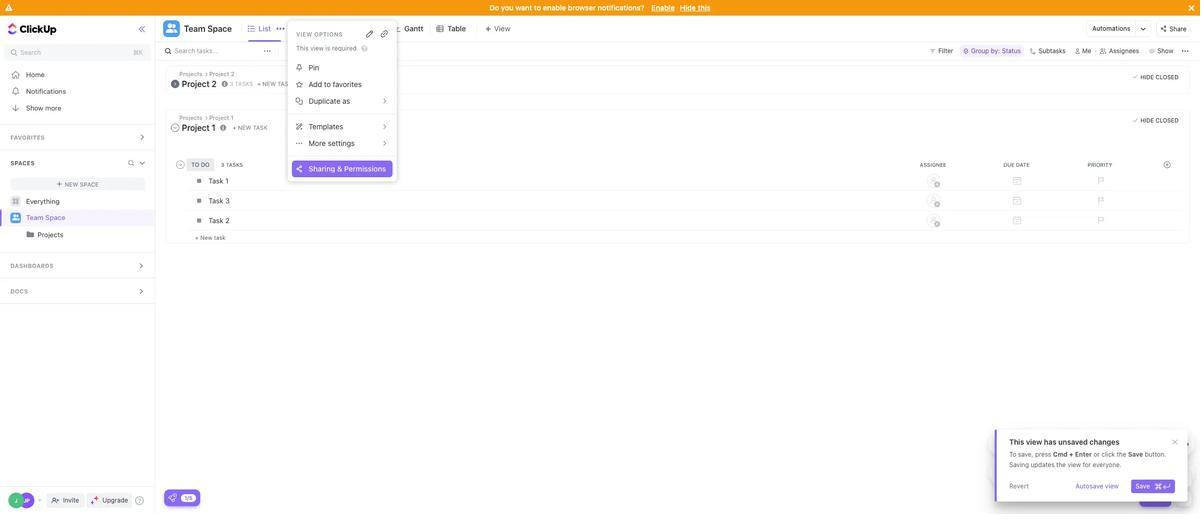 Task type: locate. For each thing, give the bounding box(es) containing it.
1 vertical spatial 3
[[226, 196, 230, 205]]

1 vertical spatial space
[[80, 181, 99, 188]]

the down excel & csv
[[1118, 451, 1127, 459]]

everything link
[[0, 193, 156, 210]]

sharing
[[309, 164, 335, 173]]

gantt
[[405, 24, 424, 33]]

0 vertical spatial ‎task
[[209, 177, 224, 185]]

0 vertical spatial view
[[1027, 438, 1043, 447]]

3
[[230, 80, 233, 87], [226, 196, 230, 205]]

to right add
[[324, 80, 331, 89]]

new down tasks
[[238, 124, 251, 131]]

templates
[[309, 122, 344, 131]]

space up 'everything' link on the top of page
[[80, 181, 99, 188]]

2 vertical spatial hide
[[1141, 117, 1155, 124]]

new
[[263, 80, 276, 87], [238, 124, 251, 131], [65, 181, 78, 188], [200, 234, 213, 241]]

search for search
[[20, 49, 41, 56]]

list
[[259, 24, 271, 33]]

team for "team space" button
[[184, 24, 205, 33]]

1 vertical spatial task
[[1154, 495, 1168, 502]]

list info image
[[221, 81, 228, 87], [220, 124, 227, 131]]

1 horizontal spatial task
[[1154, 495, 1168, 502]]

0 horizontal spatial search
[[20, 49, 41, 56]]

click
[[1102, 451, 1116, 459]]

task down ‎task 2 on the top of the page
[[214, 234, 226, 241]]

space for team space link
[[45, 213, 65, 222]]

to
[[534, 3, 541, 12], [324, 80, 331, 89]]

projects link
[[1, 226, 146, 243], [38, 226, 146, 243]]

1 horizontal spatial &
[[1123, 441, 1127, 448]]

0 vertical spatial team
[[184, 24, 205, 33]]

do you want to enable browser notifications? enable hide this
[[490, 3, 711, 12]]

view up save,
[[1027, 438, 1043, 447]]

& inside sharing & permissions button
[[337, 164, 343, 173]]

0 vertical spatial task
[[278, 80, 292, 87]]

notifications link
[[0, 83, 156, 100]]

task
[[278, 80, 292, 87], [253, 124, 268, 131], [214, 234, 226, 241]]

search up home
[[20, 49, 41, 56]]

excel
[[1106, 441, 1121, 448]]

0 horizontal spatial &
[[337, 164, 343, 173]]

0 vertical spatial task
[[209, 196, 224, 205]]

list link
[[259, 16, 285, 42]]

button.
[[1146, 451, 1167, 459]]

0 vertical spatial hide closed button
[[1131, 71, 1182, 82]]

team space inside button
[[184, 24, 232, 33]]

task 3 link
[[206, 192, 890, 209]]

‎task
[[209, 177, 224, 185], [209, 216, 224, 225]]

1 horizontal spatial task
[[253, 124, 268, 131]]

new right tasks
[[263, 80, 276, 87]]

excel & csv link
[[1094, 431, 1144, 457]]

save
[[1129, 451, 1144, 459], [1168, 475, 1182, 483], [1136, 483, 1151, 490]]

team space down everything
[[26, 213, 65, 222]]

1 vertical spatial ‎task
[[209, 216, 224, 225]]

3 up 2 on the left top of the page
[[226, 196, 230, 205]]

0 horizontal spatial + new task
[[195, 234, 226, 241]]

2 horizontal spatial task
[[278, 80, 292, 87]]

task 3
[[209, 196, 230, 205]]

to right want
[[534, 3, 541, 12]]

0 horizontal spatial team space
[[26, 213, 65, 222]]

task down ‎task 1
[[209, 196, 224, 205]]

0 vertical spatial hide
[[680, 3, 696, 12]]

0 vertical spatial team space
[[184, 24, 232, 33]]

space up search tasks... text field
[[208, 24, 232, 33]]

2 horizontal spatial space
[[208, 24, 232, 33]]

changes
[[1090, 438, 1120, 447]]

0 horizontal spatial task
[[214, 234, 226, 241]]

1 closed from the top
[[1157, 73, 1180, 80]]

1 vertical spatial team space
[[26, 213, 65, 222]]

2 vertical spatial view
[[1106, 483, 1120, 490]]

everyone.
[[1094, 461, 1122, 469]]

+ new task
[[233, 124, 268, 131], [195, 234, 226, 241]]

space up projects
[[45, 213, 65, 222]]

‎task 2
[[209, 216, 230, 225]]

team inside button
[[184, 24, 205, 33]]

me
[[1083, 47, 1092, 55]]

1 vertical spatial + new task
[[195, 234, 226, 241]]

1 horizontal spatial to
[[534, 3, 541, 12]]

& inside excel & csv link
[[1123, 441, 1127, 448]]

team space
[[184, 24, 232, 33], [26, 213, 65, 222]]

notifications
[[26, 87, 66, 95]]

0 vertical spatial closed
[[1157, 73, 1180, 80]]

pin
[[309, 63, 319, 72]]

1 vertical spatial hide closed button
[[1131, 115, 1182, 126]]

team space inside sidebar navigation
[[26, 213, 65, 222]]

2 ‎task from the top
[[209, 216, 224, 225]]

2 projects link from the left
[[38, 226, 146, 243]]

2 hide closed from the top
[[1141, 117, 1180, 124]]

+
[[257, 80, 261, 87], [233, 124, 237, 131], [195, 234, 199, 241], [1070, 451, 1074, 459]]

add to favorites
[[309, 80, 362, 89]]

browser
[[568, 3, 596, 12]]

sharing & permissions button
[[292, 161, 393, 177]]

add to favorites button
[[292, 76, 393, 93]]

assignees
[[1110, 47, 1140, 55]]

1 horizontal spatial search
[[175, 47, 195, 55]]

calendar
[[350, 24, 381, 33]]

the down cmd
[[1057, 461, 1067, 469]]

calendar link
[[350, 16, 385, 42]]

0 horizontal spatial space
[[45, 213, 65, 222]]

1 horizontal spatial + new task
[[233, 124, 268, 131]]

templates button
[[292, 118, 393, 135]]

task
[[209, 196, 224, 205], [1154, 495, 1168, 502]]

1 horizontal spatial view
[[1068, 461, 1082, 469]]

view inside 'button'
[[1106, 483, 1120, 490]]

dashboards
[[10, 262, 54, 269]]

view left the 'for'
[[1068, 461, 1082, 469]]

hide
[[680, 3, 696, 12], [1141, 73, 1155, 80], [1141, 117, 1155, 124]]

& left "csv"
[[1123, 441, 1127, 448]]

1 hide closed from the top
[[1141, 73, 1180, 80]]

space inside button
[[208, 24, 232, 33]]

0 horizontal spatial to
[[324, 80, 331, 89]]

search left tasks...
[[175, 47, 195, 55]]

‎task for ‎task 2
[[209, 216, 224, 225]]

new up 'everything' link on the top of page
[[65, 181, 78, 188]]

home
[[26, 70, 45, 79]]

+ new task down tasks
[[233, 124, 268, 131]]

search for search tasks...
[[175, 47, 195, 55]]

task left add
[[278, 80, 292, 87]]

0 vertical spatial space
[[208, 24, 232, 33]]

0 vertical spatial &
[[337, 164, 343, 173]]

1 ‎task from the top
[[209, 177, 224, 185]]

task for task 3
[[209, 196, 224, 205]]

has
[[1045, 438, 1057, 447]]

& for permissions
[[337, 164, 343, 173]]

automations button
[[1088, 21, 1137, 37]]

‎task 2 link
[[206, 212, 890, 229]]

‎task left 2 on the left top of the page
[[209, 216, 224, 225]]

1 vertical spatial team
[[26, 213, 43, 222]]

autosave
[[1076, 483, 1104, 490]]

0 vertical spatial the
[[1118, 451, 1127, 459]]

view
[[296, 31, 313, 37]]

1 horizontal spatial team space
[[184, 24, 232, 33]]

more
[[45, 104, 61, 112]]

onboarding checklist button element
[[169, 494, 177, 502]]

task down save button
[[1154, 495, 1168, 502]]

team up 'search tasks...'
[[184, 24, 205, 33]]

0 horizontal spatial team
[[26, 213, 43, 222]]

1 projects link from the left
[[1, 226, 146, 243]]

assignees button
[[1096, 45, 1145, 57]]

2 hide closed button from the top
[[1131, 115, 1182, 126]]

1 vertical spatial hide closed
[[1141, 117, 1180, 124]]

view down everyone.
[[1106, 483, 1120, 490]]

team inside sidebar navigation
[[26, 213, 43, 222]]

task inside 3 tasks + new task
[[278, 80, 292, 87]]

search
[[175, 47, 195, 55], [20, 49, 41, 56]]

0 horizontal spatial the
[[1057, 461, 1067, 469]]

new inside sidebar navigation
[[65, 181, 78, 188]]

1 vertical spatial the
[[1057, 461, 1067, 469]]

team for team space link
[[26, 213, 43, 222]]

team space button
[[180, 17, 232, 40]]

closed
[[1157, 73, 1180, 80], [1157, 117, 1180, 124]]

0 horizontal spatial view
[[1027, 438, 1043, 447]]

hide closed button for the list info icon to the bottom
[[1131, 115, 1182, 126]]

1 vertical spatial closed
[[1157, 117, 1180, 124]]

1 horizontal spatial team
[[184, 24, 205, 33]]

0 vertical spatial list info image
[[221, 81, 228, 87]]

team space up tasks...
[[184, 24, 232, 33]]

0 vertical spatial + new task
[[233, 124, 268, 131]]

1 vertical spatial to
[[324, 80, 331, 89]]

& right the sharing
[[337, 164, 343, 173]]

1/5
[[185, 495, 193, 501]]

gantt link
[[405, 16, 428, 42]]

+ inside this view has unsaved changes to save, press cmd + enter or click the save button. saving updates the view for everyone.
[[1070, 451, 1074, 459]]

0 vertical spatial 3
[[230, 80, 233, 87]]

board link
[[305, 16, 330, 42]]

search inside sidebar navigation
[[20, 49, 41, 56]]

upgrade link
[[86, 494, 132, 508]]

space
[[208, 24, 232, 33], [80, 181, 99, 188], [45, 213, 65, 222]]

board
[[305, 24, 326, 33]]

to inside button
[[324, 80, 331, 89]]

saving
[[1010, 461, 1030, 469]]

1 hide closed button from the top
[[1131, 71, 1182, 82]]

for
[[1084, 461, 1092, 469]]

save,
[[1019, 451, 1034, 459]]

team down everything
[[26, 213, 43, 222]]

enable
[[652, 3, 675, 12]]

+ new task down ‎task 2 on the top of the page
[[195, 234, 226, 241]]

0 vertical spatial hide closed
[[1141, 73, 1180, 80]]

‎task left 1
[[209, 177, 224, 185]]

0 horizontal spatial task
[[209, 196, 224, 205]]

1 horizontal spatial space
[[80, 181, 99, 188]]

task down 3 tasks + new task
[[253, 124, 268, 131]]

want
[[516, 3, 533, 12]]

sidebar navigation
[[0, 16, 156, 514]]

2 horizontal spatial view
[[1106, 483, 1120, 490]]

options
[[314, 31, 343, 37]]

2 vertical spatial space
[[45, 213, 65, 222]]

3 left tasks
[[230, 80, 233, 87]]

hide closed button
[[1131, 71, 1182, 82], [1131, 115, 1182, 126]]

1 vertical spatial &
[[1123, 441, 1127, 448]]



Task type: vqa. For each thing, say whether or not it's contained in the screenshot.
the rightmost task
yes



Task type: describe. For each thing, give the bounding box(es) containing it.
show more
[[26, 104, 61, 112]]

1 vertical spatial hide
[[1141, 73, 1155, 80]]

new down ‎task 2 on the top of the page
[[200, 234, 213, 241]]

tasks
[[235, 80, 253, 87]]

templates button
[[292, 118, 393, 135]]

new space
[[65, 181, 99, 188]]

space for "team space" button
[[208, 24, 232, 33]]

save button
[[1132, 480, 1176, 494]]

1 vertical spatial task
[[253, 124, 268, 131]]

updates
[[1032, 461, 1055, 469]]

everything
[[26, 197, 60, 205]]

press
[[1036, 451, 1052, 459]]

view options
[[296, 31, 343, 37]]

2 closed from the top
[[1157, 117, 1180, 124]]

task for task
[[1154, 495, 1168, 502]]

this
[[1010, 438, 1025, 447]]

enter
[[1076, 451, 1093, 459]]

team space link
[[26, 210, 146, 226]]

tasks...
[[197, 47, 218, 55]]

docs
[[10, 288, 28, 295]]

automations
[[1093, 25, 1131, 32]]

excel & csv
[[1106, 441, 1140, 448]]

view for autosave
[[1106, 483, 1120, 490]]

show
[[26, 104, 43, 112]]

cmd
[[1054, 451, 1068, 459]]

autosave view
[[1076, 483, 1120, 490]]

2
[[226, 216, 230, 225]]

table link
[[448, 16, 470, 42]]

share button
[[1157, 20, 1192, 37]]

1 horizontal spatial the
[[1118, 451, 1127, 459]]

duplicate
[[309, 96, 341, 105]]

do
[[490, 3, 500, 12]]

0 vertical spatial to
[[534, 3, 541, 12]]

invite
[[63, 497, 79, 505]]

‎task 1
[[209, 177, 229, 185]]

permissions
[[344, 164, 386, 173]]

search tasks...
[[175, 47, 218, 55]]

share
[[1170, 25, 1187, 33]]

duplicate as
[[309, 96, 350, 105]]

hide closed for the list info icon to the top
[[1141, 73, 1180, 80]]

csv
[[1128, 441, 1140, 448]]

home link
[[0, 66, 156, 83]]

+ inside 3 tasks + new task
[[257, 80, 261, 87]]

more
[[309, 139, 326, 148]]

table
[[448, 24, 466, 33]]

revert
[[1010, 483, 1030, 490]]

onboarding checklist button image
[[169, 494, 177, 502]]

save inside this view has unsaved changes to save, press cmd + enter or click the save button. saving updates the view for everyone.
[[1129, 451, 1144, 459]]

favorites button
[[0, 125, 156, 150]]

‎task 1 link
[[206, 172, 890, 190]]

autosave view button
[[1072, 480, 1124, 494]]

unsaved
[[1059, 438, 1089, 447]]

settings
[[328, 139, 355, 148]]

you
[[501, 3, 514, 12]]

save inside button
[[1136, 483, 1151, 490]]

view for this
[[1027, 438, 1043, 447]]

this
[[698, 3, 711, 12]]

upgrade
[[103, 497, 128, 505]]

1 vertical spatial list info image
[[220, 124, 227, 131]]

team space for team space link
[[26, 213, 65, 222]]

pin button
[[292, 59, 393, 76]]

revert button
[[1006, 480, 1034, 494]]

favorites
[[333, 80, 362, 89]]

or
[[1095, 451, 1101, 459]]

⌘k
[[133, 49, 143, 56]]

hide closed for the list info icon to the bottom
[[1141, 117, 1180, 124]]

to
[[1010, 451, 1017, 459]]

favorites
[[10, 134, 45, 141]]

more settings
[[309, 139, 355, 148]]

sharing & permissions
[[309, 164, 386, 173]]

team space for "team space" button
[[184, 24, 232, 33]]

as
[[343, 96, 350, 105]]

enable
[[543, 3, 566, 12]]

Search tasks... text field
[[175, 44, 261, 58]]

add
[[309, 80, 322, 89]]

me button
[[1072, 45, 1096, 57]]

2 vertical spatial task
[[214, 234, 226, 241]]

user group image
[[12, 215, 20, 221]]

1 vertical spatial view
[[1068, 461, 1082, 469]]

more settings button
[[292, 135, 393, 152]]

duplicate as button
[[292, 93, 393, 110]]

& for csv
[[1123, 441, 1127, 448]]

‎task for ‎task 1
[[209, 177, 224, 185]]

new inside 3 tasks + new task
[[263, 80, 276, 87]]

projects
[[38, 231, 63, 239]]

3 inside 3 tasks + new task
[[230, 80, 233, 87]]

3 tasks + new task
[[230, 80, 292, 87]]

hide closed button for the list info icon to the top
[[1131, 71, 1182, 82]]



